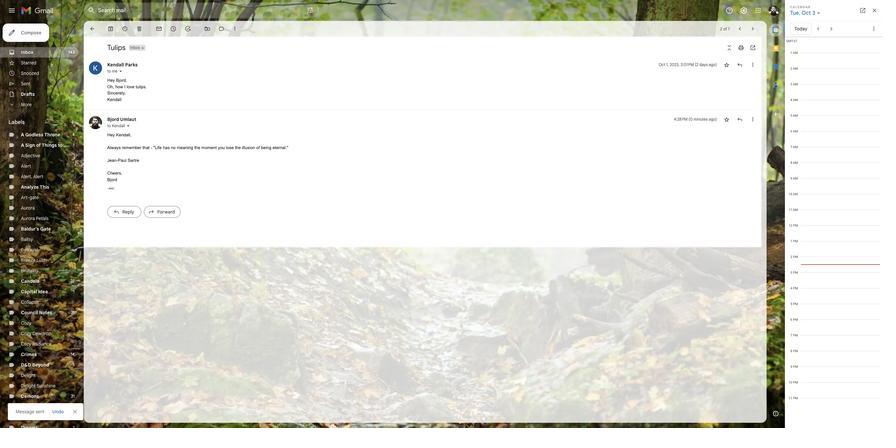 Task type: describe. For each thing, give the bounding box(es) containing it.
has
[[163, 145, 170, 150]]

a godless throne
[[21, 132, 60, 138]]

mark as unread image
[[156, 26, 162, 32]]

drafts link
[[21, 91, 35, 97]]

move to image
[[204, 26, 211, 32]]

4
[[72, 132, 75, 137]]

things
[[42, 142, 57, 148]]

1 for baldur's gate
[[73, 227, 75, 231]]

undo
[[52, 409, 64, 415]]

snoozed link
[[21, 70, 39, 76]]

25
[[70, 415, 75, 420]]

reply link
[[107, 206, 141, 218]]

tulips
[[107, 43, 126, 52]]

brutality link
[[21, 268, 38, 274]]

analyze this link
[[21, 184, 49, 190]]

baldur's
[[21, 226, 39, 232]]

tulips.
[[136, 84, 147, 89]]

show details image for parks
[[119, 69, 123, 73]]

0 horizontal spatial alert
[[21, 163, 31, 169]]

gate
[[40, 226, 51, 232]]

kendall parks
[[107, 62, 138, 68]]

1 the from the left
[[195, 145, 200, 150]]

throne
[[44, 132, 60, 138]]

no
[[171, 145, 176, 150]]

d&d
[[21, 362, 31, 368]]

oct
[[659, 62, 666, 67]]

aurora for aurora petals
[[21, 216, 35, 222]]

cozy for cozy dewdrop
[[21, 331, 31, 337]]

inbox button
[[129, 45, 141, 51]]

a sign of things to come link
[[21, 142, 77, 148]]

bjord for bjord
[[107, 177, 117, 182]]

hey kendall,
[[107, 133, 132, 137]]

1 horizontal spatial alert
[[33, 174, 43, 180]]

d&d beyond link
[[21, 362, 49, 368]]

1 ago) from the top
[[709, 62, 718, 67]]

dogs manipulating time
[[21, 415, 75, 421]]

reply
[[122, 209, 134, 215]]

compose
[[21, 30, 41, 36]]

hey for hey bjord, oh, how i love tulips. sincerely, kendall
[[107, 78, 115, 83]]

Not starred checkbox
[[724, 62, 731, 68]]

message sent
[[16, 409, 45, 415]]

1 for analyze this
[[73, 185, 75, 190]]

add to tasks image
[[185, 26, 191, 32]]

collapse
[[21, 300, 39, 305]]

cozy link
[[21, 321, 31, 326]]

analyze this
[[21, 184, 49, 190]]

advanced search options image
[[304, 4, 317, 17]]

undo alert
[[50, 406, 66, 418]]

breeze lush link
[[21, 258, 47, 264]]

capital idea link
[[21, 289, 48, 295]]

main menu image
[[8, 7, 16, 14]]

that
[[143, 145, 150, 150]]

(0
[[689, 117, 693, 122]]

godless
[[25, 132, 43, 138]]

21 for council notes
[[71, 310, 75, 315]]

6
[[72, 92, 75, 97]]

crimes link
[[21, 352, 37, 358]]

to me
[[107, 69, 118, 74]]

kendall inside hey bjord, oh, how i love tulips. sincerely, kendall
[[107, 97, 122, 102]]

remember
[[122, 145, 141, 150]]

newer image
[[737, 26, 744, 32]]

labels image
[[219, 26, 225, 32]]

inbox for inbox link
[[21, 49, 33, 55]]

paul
[[118, 158, 127, 163]]

1,
[[667, 62, 669, 67]]

settings image
[[741, 7, 748, 14]]

1 for a sign of things to come
[[73, 143, 75, 148]]

alert, alert
[[21, 174, 43, 180]]

alert,
[[21, 174, 32, 180]]

1 vertical spatial dewdrop
[[21, 404, 40, 410]]

capital idea
[[21, 289, 48, 295]]

snooze image
[[170, 26, 177, 32]]

manipulating
[[33, 415, 63, 421]]

candela
[[21, 279, 39, 284]]

days
[[700, 62, 708, 67]]

labels
[[9, 119, 25, 126]]

2
[[721, 26, 723, 31]]

older image
[[750, 26, 757, 32]]

0 vertical spatial kendall
[[107, 62, 124, 68]]

aurora link
[[21, 205, 35, 211]]

labels navigation
[[0, 21, 84, 429]]

to for kendall parks
[[107, 69, 111, 74]]

council notes link
[[21, 310, 52, 316]]

2023,
[[670, 62, 680, 67]]

you
[[218, 145, 225, 150]]

how
[[115, 84, 123, 89]]

breeze lush
[[21, 258, 47, 264]]

collapse link
[[21, 300, 39, 305]]

more image
[[232, 26, 238, 32]]

cozy radiance link
[[21, 341, 52, 347]]

oct 1, 2023, 3:01 pm (2 days ago) cell
[[659, 62, 718, 68]]

ballsy link
[[21, 237, 33, 243]]

2 of 7
[[721, 26, 731, 31]]

sign
[[25, 142, 35, 148]]

art-gate link
[[21, 195, 39, 201]]

notes
[[39, 310, 52, 316]]

hey for hey kendall,
[[107, 133, 115, 137]]

delight for delight link
[[21, 373, 36, 379]]

breeze
[[21, 258, 35, 264]]

love
[[127, 84, 135, 89]]

demons link
[[21, 394, 39, 400]]

3
[[73, 363, 75, 368]]

beyond
[[32, 362, 49, 368]]

report spam image
[[122, 26, 128, 32]]



Task type: locate. For each thing, give the bounding box(es) containing it.
oct 1, 2023, 3:01 pm (2 days ago)
[[659, 62, 718, 67]]

1 vertical spatial aurora
[[21, 216, 35, 222]]

hey bjord, oh, how i love tulips. sincerely, kendall
[[107, 78, 147, 102]]

dewdrop up radiance in the left bottom of the page
[[33, 331, 51, 337]]

sunshine
[[37, 383, 56, 389]]

time
[[64, 415, 75, 421]]

to left come
[[58, 142, 63, 148]]

list
[[84, 55, 757, 224]]

sartre
[[128, 158, 139, 163]]

aurora petals
[[21, 216, 49, 222]]

4:28 pm (0 minutes ago) cell
[[675, 116, 718, 123]]

delight sunshine
[[21, 383, 56, 389]]

1 vertical spatial delight
[[21, 383, 36, 389]]

ago) right minutes
[[709, 117, 718, 122]]

delight for delight sunshine
[[21, 383, 36, 389]]

aurora down art-gate
[[21, 205, 35, 211]]

1 horizontal spatial show details image
[[126, 124, 130, 128]]

1 cozy from the top
[[21, 321, 31, 326]]

umlaut
[[120, 117, 136, 122]]

labels heading
[[9, 119, 69, 126]]

show trimmed content image
[[107, 187, 115, 191]]

2 cozy from the top
[[21, 331, 31, 337]]

kendall down sincerely,
[[107, 97, 122, 102]]

inbox inside labels navigation
[[21, 49, 33, 55]]

kendall,
[[116, 133, 132, 137]]

0 vertical spatial to
[[107, 69, 111, 74]]

cozy up crimes
[[21, 341, 31, 347]]

starred
[[21, 60, 36, 66]]

show details image for umlaut
[[126, 124, 130, 128]]

kendall up me
[[107, 62, 124, 68]]

adjective link
[[21, 153, 40, 159]]

2 21 from the top
[[71, 394, 75, 399]]

1 1 from the top
[[73, 143, 75, 148]]

betrayal
[[21, 247, 38, 253]]

1 aurora from the top
[[21, 205, 35, 211]]

cheers,
[[107, 171, 122, 176]]

1 delight from the top
[[21, 373, 36, 379]]

delight sunshine link
[[21, 383, 56, 389]]

more button
[[0, 100, 79, 110]]

1 vertical spatial ago)
[[709, 117, 718, 122]]

inbox link
[[21, 49, 33, 55]]

1 right this
[[73, 185, 75, 190]]

1 for capital idea
[[73, 289, 75, 294]]

crimes
[[21, 352, 37, 358]]

bjord down cheers,
[[107, 177, 117, 182]]

to for bjord umlaut
[[107, 123, 111, 128]]

alert up alert,
[[21, 163, 31, 169]]

1 horizontal spatial of
[[256, 145, 260, 150]]

2 1 from the top
[[73, 185, 75, 190]]

inbox up 'starred'
[[21, 49, 33, 55]]

cozy down cozy link
[[21, 331, 31, 337]]

to kendall
[[107, 123, 125, 128]]

aurora for the 'aurora' link
[[21, 205, 35, 211]]

side panel section
[[767, 21, 786, 423]]

baldur's gate
[[21, 226, 51, 232]]

not starred image
[[724, 116, 731, 123]]

0 horizontal spatial inbox
[[21, 49, 33, 55]]

delight
[[21, 373, 36, 379], [21, 383, 36, 389]]

compose button
[[3, 24, 49, 42]]

alert link
[[21, 163, 31, 169]]

delight link
[[21, 373, 36, 379]]

1 vertical spatial a
[[21, 142, 24, 148]]

sincerely,
[[107, 91, 126, 96]]

3 cozy from the top
[[21, 341, 31, 347]]

cozy
[[21, 321, 31, 326], [21, 331, 31, 337], [21, 341, 31, 347]]

alert, alert link
[[21, 174, 43, 180]]

of left being
[[256, 145, 260, 150]]

bjord up to kendall
[[107, 117, 119, 122]]

alert containing message sent
[[8, 15, 775, 421]]

lose
[[226, 145, 234, 150]]

ballsy
[[21, 237, 33, 243]]

a sign of things to come
[[21, 142, 77, 148]]

archive image
[[107, 26, 114, 32]]

cozy for cozy radiance
[[21, 341, 31, 347]]

bjord for bjord umlaut
[[107, 117, 119, 122]]

show details image down umlaut
[[126, 124, 130, 128]]

1 21 from the top
[[71, 310, 75, 315]]

1 vertical spatial bjord
[[107, 177, 117, 182]]

a for a godless throne
[[21, 132, 24, 138]]

delight down d&d
[[21, 373, 36, 379]]

tab list
[[767, 21, 786, 405]]

of right sign
[[36, 142, 41, 148]]

1 hey from the top
[[107, 78, 115, 83]]

2 delight from the top
[[21, 383, 36, 389]]

the left moment
[[195, 145, 200, 150]]

2 horizontal spatial of
[[724, 26, 728, 31]]

oh,
[[107, 84, 114, 89]]

sent
[[21, 81, 30, 87]]

kendall
[[107, 62, 124, 68], [107, 97, 122, 102], [112, 123, 125, 128]]

0 vertical spatial delight
[[21, 373, 36, 379]]

hey up the oh, at the left top of the page
[[107, 78, 115, 83]]

0 vertical spatial bjord
[[107, 117, 119, 122]]

Not starred checkbox
[[724, 116, 731, 123]]

bjord umlaut
[[107, 117, 136, 122]]

list containing kendall parks
[[84, 55, 757, 224]]

aurora down the 'aurora' link
[[21, 216, 35, 222]]

lush
[[37, 258, 47, 264]]

1 vertical spatial 21
[[71, 394, 75, 399]]

gate
[[29, 195, 39, 201]]

moment
[[202, 145, 217, 150]]

4 1 from the top
[[73, 289, 75, 294]]

being
[[261, 145, 272, 150]]

cozy dewdrop link
[[21, 331, 51, 337]]

0 vertical spatial alert
[[21, 163, 31, 169]]

3 1 from the top
[[73, 227, 75, 231]]

1 a from the top
[[21, 132, 24, 138]]

to inside labels navigation
[[58, 142, 63, 148]]

a for a sign of things to come
[[21, 142, 24, 148]]

radiance
[[33, 341, 52, 347]]

of inside labels navigation
[[36, 142, 41, 148]]

1 vertical spatial kendall
[[107, 97, 122, 102]]

hey down to kendall
[[107, 133, 115, 137]]

0 horizontal spatial of
[[36, 142, 41, 148]]

jean-
[[107, 158, 118, 163]]

3:01 pm
[[681, 62, 695, 67]]

0 vertical spatial 21
[[71, 310, 75, 315]]

0 vertical spatial cozy
[[21, 321, 31, 326]]

1 down 4
[[73, 143, 75, 148]]

i
[[124, 84, 126, 89]]

Search mail text field
[[98, 7, 288, 14]]

bjord
[[107, 117, 119, 122], [107, 177, 117, 182]]

kendall down "bjord umlaut"
[[112, 123, 125, 128]]

sent
[[36, 409, 45, 415]]

snoozed
[[21, 70, 39, 76]]

support image
[[726, 7, 734, 14]]

1 vertical spatial to
[[107, 123, 111, 128]]

idea
[[38, 289, 48, 295]]

ago)
[[709, 62, 718, 67], [709, 117, 718, 122]]

a left godless
[[21, 132, 24, 138]]

0 vertical spatial a
[[21, 132, 24, 138]]

dogs manipulating time link
[[21, 415, 75, 421]]

1 down 22
[[73, 289, 75, 294]]

delete image
[[136, 26, 143, 32]]

2 the from the left
[[235, 145, 241, 150]]

2 vertical spatial cozy
[[21, 341, 31, 347]]

1 bjord from the top
[[107, 117, 119, 122]]

betrayal link
[[21, 247, 38, 253]]

a
[[21, 132, 24, 138], [21, 142, 24, 148]]

to
[[107, 69, 111, 74], [107, 123, 111, 128], [58, 142, 63, 148]]

1 vertical spatial hey
[[107, 133, 115, 137]]

aurora petals link
[[21, 216, 49, 222]]

1 vertical spatial cozy
[[21, 331, 31, 337]]

hey inside hey bjord, oh, how i love tulips. sincerely, kendall
[[107, 78, 115, 83]]

0 vertical spatial show details image
[[119, 69, 123, 73]]

of inside list
[[256, 145, 260, 150]]

ago) right days
[[709, 62, 718, 67]]

cozy for cozy link
[[21, 321, 31, 326]]

the right lose
[[235, 145, 241, 150]]

inbox inside button
[[130, 45, 140, 50]]

delight down delight link
[[21, 383, 36, 389]]

to left me
[[107, 69, 111, 74]]

1 right gate
[[73, 227, 75, 231]]

enchanted
[[41, 404, 63, 410]]

of left 7
[[724, 26, 728, 31]]

to up hey kendall,
[[107, 123, 111, 128]]

2 bjord from the top
[[107, 177, 117, 182]]

-
[[151, 145, 152, 150]]

inbox for inbox button
[[130, 45, 140, 50]]

starred link
[[21, 60, 36, 66]]

alert up analyze this link
[[33, 174, 43, 180]]

aurora
[[21, 205, 35, 211], [21, 216, 35, 222]]

bjord,
[[116, 78, 127, 83]]

1 horizontal spatial inbox
[[130, 45, 140, 50]]

2 hey from the top
[[107, 133, 115, 137]]

2 vertical spatial kendall
[[112, 123, 125, 128]]

forward link
[[144, 206, 181, 218]]

cozy down council
[[21, 321, 31, 326]]

adjective
[[21, 153, 40, 159]]

0 vertical spatial aurora
[[21, 205, 35, 211]]

analyze
[[21, 184, 39, 190]]

143
[[68, 50, 75, 55]]

0 vertical spatial dewdrop
[[33, 331, 51, 337]]

inbox
[[130, 45, 140, 50], [21, 49, 33, 55]]

council
[[21, 310, 38, 316]]

21 for demons
[[71, 394, 75, 399]]

council notes
[[21, 310, 52, 316]]

22
[[70, 279, 75, 284]]

inbox up parks
[[130, 45, 140, 50]]

alert
[[8, 15, 775, 421]]

capital
[[21, 289, 37, 295]]

0 vertical spatial ago)
[[709, 62, 718, 67]]

2 a from the top
[[21, 142, 24, 148]]

21 up 25 at left
[[71, 394, 75, 399]]

a godless throne link
[[21, 132, 60, 138]]

show details image right me
[[119, 69, 123, 73]]

show details image
[[119, 69, 123, 73], [126, 124, 130, 128]]

petals
[[36, 216, 49, 222]]

search mail image
[[86, 5, 98, 16]]

4:28 pm (0 minutes ago)
[[675, 117, 718, 122]]

0 vertical spatial hey
[[107, 78, 115, 83]]

a left sign
[[21, 142, 24, 148]]

dewdrop down demons
[[21, 404, 40, 410]]

back to inbox image
[[89, 26, 96, 32]]

1
[[73, 143, 75, 148], [73, 185, 75, 190], [73, 227, 75, 231], [73, 289, 75, 294]]

gmail image
[[21, 4, 57, 17]]

21 right notes
[[71, 310, 75, 315]]

2 aurora from the top
[[21, 216, 35, 222]]

2 ago) from the top
[[709, 117, 718, 122]]

1 vertical spatial alert
[[33, 174, 43, 180]]

meaning
[[177, 145, 193, 150]]

None search field
[[84, 3, 320, 18]]

1 vertical spatial show details image
[[126, 124, 130, 128]]

not starred image
[[724, 62, 731, 68]]

d&d beyond
[[21, 362, 49, 368]]

0 horizontal spatial the
[[195, 145, 200, 150]]

2 vertical spatial to
[[58, 142, 63, 148]]

"life
[[153, 145, 162, 150]]

art-gate
[[21, 195, 39, 201]]

parks
[[125, 62, 138, 68]]

demons
[[21, 394, 39, 400]]

1 horizontal spatial the
[[235, 145, 241, 150]]

0 horizontal spatial show details image
[[119, 69, 123, 73]]



Task type: vqa. For each thing, say whether or not it's contained in the screenshot.
KENDALL
yes



